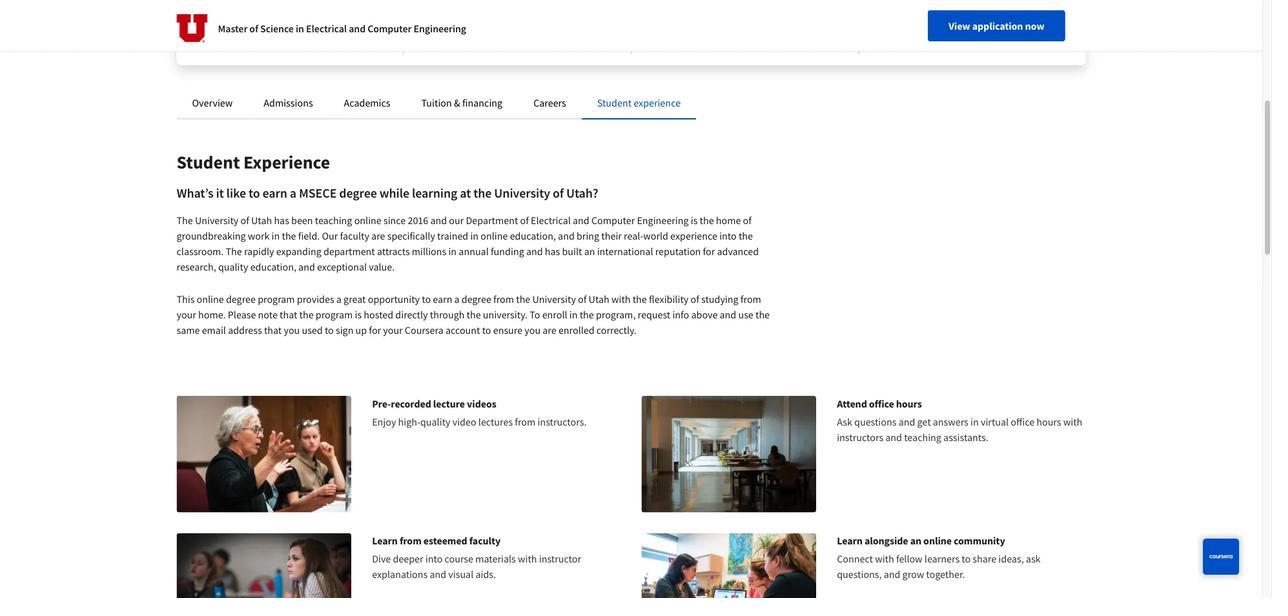 Task type: describe. For each thing, give the bounding box(es) containing it.
fellow
[[897, 553, 923, 566]]

the up "used"
[[299, 308, 314, 321]]

our
[[322, 229, 338, 242]]

expanding
[[276, 245, 322, 258]]

used
[[302, 324, 323, 337]]

an inside the university of utah has been teaching online since 2016 and our department of electrical and computer engineering is the home of groundbreaking work in the field. our faculty are specifically trained in online education, and bring their real-world experience into the classroom. the rapidly expanding department attracts millions in annual funding and has built an international reputation for advanced research, quality education, and exceptional value.
[[584, 245, 595, 258]]

home.
[[198, 308, 226, 321]]

for inside the university of utah has been teaching online since 2016 and our department of electrical and computer engineering is the home of groundbreaking work in the field. our faculty are specifically trained in online education, and bring their real-world experience into the classroom. the rapidly expanding department attracts millions in annual funding and has built an international reputation for advanced research, quality education, and exceptional value.
[[703, 245, 715, 258]]

email
[[202, 324, 226, 337]]

of right department
[[520, 214, 529, 227]]

in up the annual
[[471, 229, 479, 242]]

to up directly
[[422, 293, 431, 306]]

is inside the university of utah has been teaching online since 2016 and our department of electrical and computer engineering is the home of groundbreaking work in the field. our faculty are specifically trained in online education, and bring their real-world experience into the classroom. the rapidly expanding department attracts millions in annual funding and has built an international reputation for advanced research, quality education, and exceptional value.
[[691, 214, 698, 227]]

coursera
[[405, 324, 444, 337]]

earn your degree from the university of utah
[[197, 37, 365, 49]]

engineering inside the university of utah has been teaching online since 2016 and our department of electrical and computer engineering is the home of groundbreaking work in the field. our faculty are specifically trained in online education, and bring their real-world experience into the classroom. the rapidly expanding department attracts millions in annual funding and has built an international reputation for advanced research, quality education, and exceptional value.
[[637, 214, 689, 227]]

account
[[446, 324, 480, 337]]

enjoy
[[372, 415, 396, 428]]

1 vertical spatial has
[[545, 245, 560, 258]]

ask
[[837, 415, 853, 428]]

flexibility
[[649, 293, 689, 306]]

teaching inside the university of utah has been teaching online since 2016 and our department of electrical and computer engineering is the home of groundbreaking work in the field. our faculty are specifically trained in online education, and bring their real-world experience into the classroom. the rapidly expanding department attracts millions in annual funding and has built an international reputation for advanced research, quality education, and exceptional value.
[[315, 214, 352, 227]]

academics
[[344, 96, 391, 109]]

&
[[454, 96, 460, 109]]

the left home
[[700, 214, 714, 227]]

quality inside the university of utah has been teaching online since 2016 and our department of electrical and computer engineering is the home of groundbreaking work in the field. our faculty are specifically trained in online education, and bring their real-world experience into the classroom. the rapidly expanding department attracts millions in annual funding and has built an international reputation for advanced research, quality education, and exceptional value.
[[218, 260, 248, 273]]

careers link
[[534, 96, 566, 109]]

the up to at the left of page
[[516, 293, 531, 306]]

for inside this online degree program provides a great opportunity to earn a degree from the university of utah with the flexibility of studying from your home. please note that the program is hosted directly through the university. to enroll in the program, request info above and use the same email address that you used to sign up for your coursera account to ensure you are enrolled correctly.
[[369, 324, 381, 337]]

specifically
[[387, 229, 435, 242]]

to left 'ensure'
[[482, 324, 491, 337]]

value.
[[369, 260, 395, 273]]

the university of utah has been teaching online since 2016 and our department of electrical and computer engineering is the home of groundbreaking work in the field. our faculty are specifically trained in online education, and bring their real-world experience into the classroom. the rapidly expanding department attracts millions in annual funding and has built an international reputation for advanced research, quality education, and exceptional value.
[[177, 214, 759, 273]]

attracts
[[377, 245, 410, 258]]

student for student experience
[[597, 96, 632, 109]]

sign
[[336, 324, 354, 337]]

to right like
[[249, 185, 260, 201]]

the up the enrolled
[[580, 308, 594, 321]]

opportunity
[[368, 293, 420, 306]]

high-
[[398, 415, 421, 428]]

enrolled
[[559, 324, 595, 337]]

of up the enrolled
[[578, 293, 587, 306]]

videos,
[[911, 1, 938, 13]]

faculty inside the university of utah has been teaching online since 2016 and our department of electrical and computer engineering is the home of groundbreaking work in the field. our faculty are specifically trained in online education, and bring their real-world experience into the classroom. the rapidly expanding department attracts millions in annual funding and has built an international reputation for advanced research, quality education, and exceptional value.
[[340, 229, 369, 242]]

questions
[[855, 415, 897, 428]]

experience inside the university of utah has been teaching online since 2016 and our department of electrical and computer engineering is the home of groundbreaking work in the field. our faculty are specifically trained in online education, and bring their real-world experience into the classroom. the rapidly expanding department attracts millions in annual funding and has built an international reputation for advanced research, quality education, and exceptional value.
[[671, 229, 718, 242]]

university.
[[483, 308, 528, 321]]

student experience link
[[597, 96, 681, 109]]

correctly.
[[597, 324, 637, 337]]

0 horizontal spatial education,
[[250, 260, 296, 273]]

our
[[449, 214, 464, 227]]

overview link
[[192, 96, 233, 109]]

field.
[[298, 229, 320, 242]]

university of utah logo image
[[177, 14, 208, 43]]

university down master of science in electrical and computer engineering
[[298, 37, 336, 49]]

learning
[[412, 185, 458, 201]]

together.
[[927, 568, 966, 581]]

earn inside this online degree program provides a great opportunity to earn a degree from the university of utah with the flexibility of studying from your home. please note that the program is hosted directly through the university. to enroll in the program, request info above and use the same email address that you used to sign up for your coursera account to ensure you are enrolled correctly.
[[433, 293, 452, 306]]

of up work
[[241, 214, 249, 227]]

aids.
[[476, 568, 496, 581]]

since
[[384, 214, 406, 227]]

what's it like to earn a msece degree while learning at the university of utah?
[[177, 185, 598, 201]]

pre-
[[372, 397, 391, 410]]

learn alongside an online community connect with fellow learners to share ideas, ask questions, and grow together.
[[837, 535, 1041, 581]]

trained
[[437, 229, 469, 242]]

of down master of science in electrical and computer engineering
[[337, 37, 345, 49]]

0 vertical spatial computer
[[368, 22, 412, 35]]

degree up university.
[[462, 293, 492, 306]]

hosted
[[364, 308, 394, 321]]

advanced
[[717, 245, 759, 258]]

application
[[973, 19, 1024, 32]]

enroll
[[542, 308, 568, 321]]

1 horizontal spatial utah
[[347, 37, 365, 49]]

tuition & financing
[[422, 96, 503, 109]]

is inside this online degree program provides a great opportunity to earn a degree from the university of utah with the flexibility of studying from your home. please note that the program is hosted directly through the university. to enroll in the program, request info above and use the same email address that you used to sign up for your coursera account to ensure you are enrolled correctly.
[[355, 308, 362, 321]]

1 horizontal spatial education,
[[510, 229, 556, 242]]

online down department
[[481, 229, 508, 242]]

1 vertical spatial the
[[226, 245, 242, 258]]

student experience
[[597, 96, 681, 109]]

from inside learn from esteemed faculty dive deeper into course materials with instructor explanations and visual aids.
[[400, 535, 422, 547]]

program,
[[596, 308, 636, 321]]

grow
[[903, 568, 925, 581]]

master
[[218, 22, 248, 35]]

use
[[739, 308, 754, 321]]

attend
[[837, 397, 867, 410]]

0 horizontal spatial office
[[869, 397, 895, 410]]

department
[[324, 245, 375, 258]]

international
[[597, 245, 653, 258]]

utah?
[[567, 185, 598, 201]]

admissions
[[264, 96, 313, 109]]

to left sign
[[325, 324, 334, 337]]

in down trained
[[449, 245, 457, 258]]

through
[[430, 308, 465, 321]]

electrical inside the university of utah has been teaching online since 2016 and our department of electrical and computer engineering is the home of groundbreaking work in the field. our faculty are specifically trained in online education, and bring their real-world experience into the classroom. the rapidly expanding department attracts millions in annual funding and has built an international reputation for advanced research, quality education, and exceptional value.
[[531, 214, 571, 227]]

ensure
[[493, 324, 523, 337]]

0 vertical spatial experience
[[634, 96, 681, 109]]

connect
[[837, 553, 873, 566]]

degree left while
[[339, 185, 377, 201]]

virtual
[[981, 415, 1009, 428]]

master of science in electrical and computer engineering
[[218, 22, 466, 35]]

what's
[[177, 185, 214, 201]]

pre-recorded lecture videos enjoy  high-quality video lectures from instructors.
[[372, 397, 587, 428]]

to inside learn alongside an online community connect with fellow learners to share ideas, ask questions, and grow together.
[[962, 553, 971, 566]]

with inside learn from esteemed faculty dive deeper into course materials with instructor explanations and visual aids.
[[518, 553, 537, 566]]

it
[[216, 185, 224, 201]]

1 vertical spatial hours
[[1037, 415, 1062, 428]]

are inside this online degree program provides a great opportunity to earn a degree from the university of utah with the flexibility of studying from your home. please note that the program is hosted directly through the university. to enroll in the program, request info above and use the same email address that you used to sign up for your coursera account to ensure you are enrolled correctly.
[[543, 324, 557, 337]]

in right science
[[296, 22, 304, 35]]

annual
[[459, 245, 489, 258]]

course
[[445, 553, 474, 566]]

visual
[[449, 568, 474, 581]]

learn for learn alongside an online community connect with fellow learners to share ideas, ask questions, and grow together.
[[837, 535, 863, 547]]

the up the request at the bottom right of the page
[[633, 293, 647, 306]]

0 vertical spatial engineering
[[414, 22, 466, 35]]

learners
[[925, 553, 960, 566]]

note
[[258, 308, 278, 321]]

provides
[[297, 293, 334, 306]]

questions,
[[837, 568, 882, 581]]

at
[[460, 185, 471, 201]]

of left the utah?
[[553, 185, 564, 201]]

same
[[177, 324, 200, 337]]

reputation
[[656, 245, 701, 258]]

connection
[[956, 1, 998, 13]]

with inside attend office hours ask questions and get answers in virtual office hours with instructors and teaching assistants.
[[1064, 415, 1083, 428]]

overview
[[192, 96, 233, 109]]

quality inside the pre-recorded lecture videos enjoy  high-quality video lectures from instructors.
[[421, 415, 451, 428]]

1 vertical spatial your
[[177, 308, 196, 321]]

careers
[[534, 96, 566, 109]]

utah inside this online degree program provides a great opportunity to earn a degree from the university of utah with the flexibility of studying from your home. please note that the program is hosted directly through the university. to enroll in the program, request info above and use the same email address that you used to sign up for your coursera account to ensure you are enrolled correctly.
[[589, 293, 610, 306]]



Task type: vqa. For each thing, say whether or not it's contained in the screenshot.


Task type: locate. For each thing, give the bounding box(es) containing it.
esteemed
[[424, 535, 468, 547]]

your
[[217, 37, 234, 49], [177, 308, 196, 321], [383, 324, 403, 337]]

a left msece
[[290, 185, 297, 201]]

hours
[[897, 397, 922, 410], [1037, 415, 1062, 428]]

into down home
[[720, 229, 737, 242]]

of up above
[[691, 293, 700, 306]]

a up through
[[455, 293, 460, 306]]

1 vertical spatial faculty
[[470, 535, 501, 547]]

learn
[[372, 535, 398, 547], [837, 535, 863, 547]]

0 vertical spatial education,
[[510, 229, 556, 242]]

0 vertical spatial an
[[584, 245, 595, 258]]

an down bring
[[584, 245, 595, 258]]

msece
[[299, 185, 337, 201]]

has left built
[[545, 245, 560, 258]]

the up advanced
[[739, 229, 753, 242]]

with inside this online degree program provides a great opportunity to earn a degree from the university of utah with the flexibility of studying from your home. please note that the program is hosted directly through the university. to enroll in the program, request info above and use the same email address that you used to sign up for your coursera account to ensure you are enrolled correctly.
[[612, 293, 631, 306]]

0 horizontal spatial earn
[[263, 185, 287, 201]]

you down to at the left of page
[[525, 324, 541, 337]]

real-
[[624, 229, 644, 242]]

learn up dive
[[372, 535, 398, 547]]

1 vertical spatial education,
[[250, 260, 296, 273]]

0 vertical spatial are
[[372, 229, 385, 242]]

2 horizontal spatial a
[[455, 293, 460, 306]]

learn from esteemed faculty dive deeper into course materials with instructor explanations and visual aids.
[[372, 535, 581, 581]]

1 learn from the left
[[372, 535, 398, 547]]

0 horizontal spatial a
[[290, 185, 297, 201]]

1 vertical spatial an
[[911, 535, 922, 547]]

experience
[[244, 151, 330, 173]]

this online degree program provides a great opportunity to earn a degree from the university of utah with the flexibility of studying from your home. please note that the program is hosted directly through the university. to enroll in the program, request info above and use the same email address that you used to sign up for your coursera account to ensure you are enrolled correctly.
[[177, 293, 770, 337]]

peers
[[897, 14, 918, 26]]

program
[[258, 293, 295, 306], [316, 308, 353, 321]]

instructors up now
[[1018, 1, 1059, 13]]

from down science
[[263, 37, 281, 49]]

great
[[344, 293, 366, 306]]

from up use
[[741, 293, 762, 306]]

the right at
[[474, 185, 492, 201]]

education,
[[510, 229, 556, 242], [250, 260, 296, 273]]

the left rapidly
[[226, 245, 242, 258]]

1 horizontal spatial learn
[[837, 535, 863, 547]]

for
[[703, 245, 715, 258], [369, 324, 381, 337]]

built
[[562, 245, 582, 258]]

0 vertical spatial has
[[274, 214, 289, 227]]

1 horizontal spatial engineering
[[637, 214, 689, 227]]

now
[[1026, 19, 1045, 32]]

ask
[[1026, 553, 1041, 566]]

1 vertical spatial program
[[316, 308, 353, 321]]

1 vertical spatial computer
[[592, 214, 635, 227]]

learn inside learn alongside an online community connect with fellow learners to share ideas, ask questions, and grow together.
[[837, 535, 863, 547]]

are down enroll on the bottom
[[543, 324, 557, 337]]

1 horizontal spatial you
[[525, 324, 541, 337]]

quality down rapidly
[[218, 260, 248, 273]]

earn
[[197, 37, 215, 49]]

2 horizontal spatial your
[[383, 324, 403, 337]]

office up questions
[[869, 397, 895, 410]]

the down science
[[283, 37, 296, 49]]

in right work
[[272, 229, 280, 242]]

from up deeper
[[400, 535, 422, 547]]

you left "used"
[[284, 324, 300, 337]]

online
[[354, 214, 382, 227], [481, 229, 508, 242], [197, 293, 224, 306], [924, 535, 952, 547]]

attend office hours ask questions and get answers in virtual office hours with instructors and teaching assistants.
[[837, 397, 1083, 444]]

0 horizontal spatial is
[[355, 308, 362, 321]]

online inside this online degree program provides a great opportunity to earn a degree from the university of utah with the flexibility of studying from your home. please note that the program is hosted directly through the university. to enroll in the program, request info above and use the same email address that you used to sign up for your coursera account to ensure you are enrolled correctly.
[[197, 293, 224, 306]]

learn inside learn from esteemed faculty dive deeper into course materials with instructor explanations and visual aids.
[[372, 535, 398, 547]]

program up note
[[258, 293, 295, 306]]

0 vertical spatial into
[[720, 229, 737, 242]]

funding
[[491, 245, 524, 258]]

utah up work
[[251, 214, 272, 227]]

deeper
[[393, 553, 424, 566]]

1 horizontal spatial are
[[543, 324, 557, 337]]

classroom.
[[177, 245, 224, 258]]

ideas,
[[999, 553, 1024, 566]]

tuition
[[422, 96, 452, 109]]

1 vertical spatial experience
[[671, 229, 718, 242]]

0 horizontal spatial hours
[[897, 397, 922, 410]]

instructors.
[[538, 415, 587, 428]]

the up the expanding
[[282, 229, 296, 242]]

0 horizontal spatial utah
[[251, 214, 272, 227]]

financing
[[462, 96, 503, 109]]

earn down experience
[[263, 185, 287, 201]]

1 horizontal spatial electrical
[[531, 214, 571, 227]]

are inside the university of utah has been teaching online since 2016 and our department of electrical and computer engineering is the home of groundbreaking work in the field. our faculty are specifically trained in online education, and bring their real-world experience into the classroom. the rapidly expanding department attracts millions in annual funding and has built an international reputation for advanced research, quality education, and exceptional value.
[[372, 229, 385, 242]]

for right up
[[369, 324, 381, 337]]

1 vertical spatial quality
[[421, 415, 451, 428]]

2 vertical spatial utah
[[589, 293, 610, 306]]

teaching
[[315, 214, 352, 227], [905, 431, 942, 444]]

of right the master
[[250, 22, 258, 35]]

0 vertical spatial that
[[280, 308, 297, 321]]

0 horizontal spatial your
[[177, 308, 196, 321]]

0 horizontal spatial program
[[258, 293, 295, 306]]

1 horizontal spatial your
[[217, 37, 234, 49]]

assistants.
[[944, 431, 989, 444]]

into inside learn from esteemed faculty dive deeper into course materials with instructor explanations and visual aids.
[[426, 553, 443, 566]]

1 horizontal spatial is
[[691, 214, 698, 227]]

0 horizontal spatial instructors
[[837, 431, 884, 444]]

1 horizontal spatial computer
[[592, 214, 635, 227]]

instructor
[[539, 553, 581, 566]]

instructors inside lecture videos, and connection with instructors and peers
[[1018, 1, 1059, 13]]

university
[[298, 37, 336, 49], [494, 185, 550, 201], [195, 214, 239, 227], [533, 293, 576, 306]]

the
[[283, 37, 296, 49], [474, 185, 492, 201], [700, 214, 714, 227], [282, 229, 296, 242], [739, 229, 753, 242], [516, 293, 531, 306], [633, 293, 647, 306], [299, 308, 314, 321], [467, 308, 481, 321], [580, 308, 594, 321], [756, 308, 770, 321]]

online left since
[[354, 214, 382, 227]]

0 horizontal spatial the
[[177, 214, 193, 227]]

office right "virtual"
[[1011, 415, 1035, 428]]

0 vertical spatial the
[[177, 214, 193, 227]]

1 horizontal spatial quality
[[421, 415, 451, 428]]

1 horizontal spatial student
[[597, 96, 632, 109]]

university inside the university of utah has been teaching online since 2016 and our department of electrical and computer engineering is the home of groundbreaking work in the field. our faculty are specifically trained in online education, and bring their real-world experience into the classroom. the rapidly expanding department attracts millions in annual funding and has built an international reputation for advanced research, quality education, and exceptional value.
[[195, 214, 239, 227]]

with inside lecture videos, and connection with instructors and peers
[[1000, 1, 1017, 13]]

hours right "virtual"
[[1037, 415, 1062, 428]]

academics link
[[344, 96, 391, 109]]

0 horizontal spatial engineering
[[414, 22, 466, 35]]

in inside this online degree program provides a great opportunity to earn a degree from the university of utah with the flexibility of studying from your home. please note that the program is hosted directly through the university. to enroll in the program, request info above and use the same email address that you used to sign up for your coursera account to ensure you are enrolled correctly.
[[570, 308, 578, 321]]

request
[[638, 308, 671, 321]]

0 vertical spatial hours
[[897, 397, 922, 410]]

online inside learn alongside an online community connect with fellow learners to share ideas, ask questions, and grow together.
[[924, 535, 952, 547]]

exceptional
[[317, 260, 367, 273]]

student for student experience
[[177, 151, 240, 173]]

1 you from the left
[[284, 324, 300, 337]]

and
[[939, 1, 954, 13], [881, 14, 895, 26], [349, 22, 366, 35], [431, 214, 447, 227], [573, 214, 590, 227], [558, 229, 575, 242], [526, 245, 543, 258], [299, 260, 315, 273], [720, 308, 737, 321], [899, 415, 916, 428], [886, 431, 902, 444], [430, 568, 446, 581], [884, 568, 901, 581]]

computer inside the university of utah has been teaching online since 2016 and our department of electrical and computer engineering is the home of groundbreaking work in the field. our faculty are specifically trained in online education, and bring their real-world experience into the classroom. the rapidly expanding department attracts millions in annual funding and has built an international reputation for advanced research, quality education, and exceptional value.
[[592, 214, 635, 227]]

0 horizontal spatial for
[[369, 324, 381, 337]]

1 horizontal spatial into
[[720, 229, 737, 242]]

for left advanced
[[703, 245, 715, 258]]

and inside this online degree program provides a great opportunity to earn a degree from the university of utah with the flexibility of studying from your home. please note that the program is hosted directly through the university. to enroll in the program, request info above and use the same email address that you used to sign up for your coursera account to ensure you are enrolled correctly.
[[720, 308, 737, 321]]

the
[[177, 214, 193, 227], [226, 245, 242, 258]]

get
[[918, 415, 931, 428]]

1 vertical spatial earn
[[433, 293, 452, 306]]

studying
[[702, 293, 739, 306]]

your down the master
[[217, 37, 234, 49]]

view
[[949, 19, 971, 32]]

0 vertical spatial electrical
[[306, 22, 347, 35]]

1 horizontal spatial office
[[1011, 415, 1035, 428]]

from right lectures
[[515, 415, 536, 428]]

above
[[692, 308, 718, 321]]

a
[[290, 185, 297, 201], [336, 293, 342, 306], [455, 293, 460, 306]]

lecture
[[433, 397, 465, 410]]

0 horizontal spatial into
[[426, 553, 443, 566]]

0 vertical spatial student
[[597, 96, 632, 109]]

1 horizontal spatial teaching
[[905, 431, 942, 444]]

instructors inside attend office hours ask questions and get answers in virtual office hours with instructors and teaching assistants.
[[837, 431, 884, 444]]

in inside attend office hours ask questions and get answers in virtual office hours with instructors and teaching assistants.
[[971, 415, 979, 428]]

1 vertical spatial are
[[543, 324, 557, 337]]

the down what's
[[177, 214, 193, 227]]

teaching inside attend office hours ask questions and get answers in virtual office hours with instructors and teaching assistants.
[[905, 431, 942, 444]]

1 horizontal spatial the
[[226, 245, 242, 258]]

department
[[466, 214, 518, 227]]

a left great
[[336, 293, 342, 306]]

program up sign
[[316, 308, 353, 321]]

1 horizontal spatial faculty
[[470, 535, 501, 547]]

with inside learn alongside an online community connect with fellow learners to share ideas, ask questions, and grow together.
[[875, 553, 895, 566]]

faculty inside learn from esteemed faculty dive deeper into course materials with instructor explanations and visual aids.
[[470, 535, 501, 547]]

utah inside the university of utah has been teaching online since 2016 and our department of electrical and computer engineering is the home of groundbreaking work in the field. our faculty are specifically trained in online education, and bring their real-world experience into the classroom. the rapidly expanding department attracts millions in annual funding and has built an international reputation for advanced research, quality education, and exceptional value.
[[251, 214, 272, 227]]

1 vertical spatial is
[[355, 308, 362, 321]]

student up it
[[177, 151, 240, 173]]

faculty up materials
[[470, 535, 501, 547]]

quality down lecture
[[421, 415, 451, 428]]

1 vertical spatial student
[[177, 151, 240, 173]]

this
[[177, 293, 195, 306]]

hours up get
[[897, 397, 922, 410]]

teaching up our
[[315, 214, 352, 227]]

0 horizontal spatial electrical
[[306, 22, 347, 35]]

1 horizontal spatial for
[[703, 245, 715, 258]]

and inside learn from esteemed faculty dive deeper into course materials with instructor explanations and visual aids.
[[430, 568, 446, 581]]

bring
[[577, 229, 600, 242]]

0 vertical spatial is
[[691, 214, 698, 227]]

1 vertical spatial teaching
[[905, 431, 942, 444]]

degree up please
[[226, 293, 256, 306]]

2 you from the left
[[525, 324, 541, 337]]

instructors down questions
[[837, 431, 884, 444]]

is up up
[[355, 308, 362, 321]]

0 vertical spatial instructors
[[1018, 1, 1059, 13]]

in up assistants. on the bottom right of the page
[[971, 415, 979, 428]]

earn up through
[[433, 293, 452, 306]]

0 horizontal spatial quality
[[218, 260, 248, 273]]

to
[[249, 185, 260, 201], [422, 293, 431, 306], [325, 324, 334, 337], [482, 324, 491, 337], [962, 553, 971, 566]]

into inside the university of utah has been teaching online since 2016 and our department of electrical and computer engineering is the home of groundbreaking work in the field. our faculty are specifically trained in online education, and bring their real-world experience into the classroom. the rapidly expanding department attracts millions in annual funding and has built an international reputation for advanced research, quality education, and exceptional value.
[[720, 229, 737, 242]]

0 horizontal spatial has
[[274, 214, 289, 227]]

0 horizontal spatial student
[[177, 151, 240, 173]]

0 vertical spatial earn
[[263, 185, 287, 201]]

a for great
[[336, 293, 342, 306]]

that right note
[[280, 308, 297, 321]]

0 vertical spatial program
[[258, 293, 295, 306]]

that down note
[[264, 324, 282, 337]]

your down this
[[177, 308, 196, 321]]

1 vertical spatial electrical
[[531, 214, 571, 227]]

your down the hosted
[[383, 324, 403, 337]]

1 horizontal spatial an
[[911, 535, 922, 547]]

1 vertical spatial that
[[264, 324, 282, 337]]

student right careers at the left top of page
[[597, 96, 632, 109]]

1 vertical spatial engineering
[[637, 214, 689, 227]]

1 vertical spatial into
[[426, 553, 443, 566]]

1 vertical spatial for
[[369, 324, 381, 337]]

is left home
[[691, 214, 698, 227]]

university up enroll on the bottom
[[533, 293, 576, 306]]

view application now
[[949, 19, 1045, 32]]

community
[[954, 535, 1006, 547]]

1 horizontal spatial program
[[316, 308, 353, 321]]

electrical up earn your degree from the university of utah
[[306, 22, 347, 35]]

university up groundbreaking
[[195, 214, 239, 227]]

1 horizontal spatial has
[[545, 245, 560, 258]]

online up home.
[[197, 293, 224, 306]]

utah up program,
[[589, 293, 610, 306]]

0 vertical spatial faculty
[[340, 229, 369, 242]]

online up learners
[[924, 535, 952, 547]]

learn for learn from esteemed faculty dive deeper into course materials with instructor explanations and visual aids.
[[372, 535, 398, 547]]

explanations
[[372, 568, 428, 581]]

instructors
[[1018, 1, 1059, 13], [837, 431, 884, 444]]

1 horizontal spatial instructors
[[1018, 1, 1059, 13]]

0 horizontal spatial teaching
[[315, 214, 352, 227]]

degree down the master
[[236, 37, 262, 49]]

from
[[263, 37, 281, 49], [494, 293, 514, 306], [741, 293, 762, 306], [515, 415, 536, 428], [400, 535, 422, 547]]

their
[[602, 229, 622, 242]]

view application now button
[[928, 10, 1066, 41]]

the up account
[[467, 308, 481, 321]]

0 horizontal spatial you
[[284, 324, 300, 337]]

1 vertical spatial instructors
[[837, 431, 884, 444]]

0 vertical spatial utah
[[347, 37, 365, 49]]

0 horizontal spatial faculty
[[340, 229, 369, 242]]

dive
[[372, 553, 391, 566]]

to left share at the bottom right of the page
[[962, 553, 971, 566]]

while
[[380, 185, 410, 201]]

the right use
[[756, 308, 770, 321]]

utah down master of science in electrical and computer engineering
[[347, 37, 365, 49]]

an inside learn alongside an online community connect with fellow learners to share ideas, ask questions, and grow together.
[[911, 535, 922, 547]]

0 horizontal spatial an
[[584, 245, 595, 258]]

from up university.
[[494, 293, 514, 306]]

2 horizontal spatial utah
[[589, 293, 610, 306]]

from inside the pre-recorded lecture videos enjoy  high-quality video lectures from instructors.
[[515, 415, 536, 428]]

share
[[973, 553, 997, 566]]

and inside learn alongside an online community connect with fellow learners to share ideas, ask questions, and grow together.
[[884, 568, 901, 581]]

lectures
[[479, 415, 513, 428]]

electrical up built
[[531, 214, 571, 227]]

university inside this online degree program provides a great opportunity to earn a degree from the university of utah with the flexibility of studying from your home. please note that the program is hosted directly through the university. to enroll in the program, request info above and use the same email address that you used to sign up for your coursera account to ensure you are enrolled correctly.
[[533, 293, 576, 306]]

lecture
[[881, 1, 909, 13]]

0 horizontal spatial are
[[372, 229, 385, 242]]

faculty up department
[[340, 229, 369, 242]]

1 vertical spatial utah
[[251, 214, 272, 227]]

2 learn from the left
[[837, 535, 863, 547]]

1 horizontal spatial a
[[336, 293, 342, 306]]

groundbreaking
[[177, 229, 246, 242]]

1 vertical spatial office
[[1011, 415, 1035, 428]]

a for msece
[[290, 185, 297, 201]]

please
[[228, 308, 256, 321]]

2016
[[408, 214, 428, 227]]

teaching down get
[[905, 431, 942, 444]]

0 vertical spatial teaching
[[315, 214, 352, 227]]

0 horizontal spatial learn
[[372, 535, 398, 547]]

0 horizontal spatial computer
[[368, 22, 412, 35]]

learn up connect
[[837, 535, 863, 547]]

millions
[[412, 245, 447, 258]]

lecture videos, and connection with instructors and peers
[[881, 1, 1059, 26]]

are up attracts at left top
[[372, 229, 385, 242]]

1 horizontal spatial earn
[[433, 293, 452, 306]]

education, down rapidly
[[250, 260, 296, 273]]

into down esteemed
[[426, 553, 443, 566]]

has left been
[[274, 214, 289, 227]]

an up fellow
[[911, 535, 922, 547]]

0 vertical spatial for
[[703, 245, 715, 258]]

video
[[453, 415, 477, 428]]

of right home
[[743, 214, 752, 227]]

1 horizontal spatial hours
[[1037, 415, 1062, 428]]

student experience
[[177, 151, 330, 173]]

info
[[673, 308, 689, 321]]

quality
[[218, 260, 248, 273], [421, 415, 451, 428]]

0 vertical spatial office
[[869, 397, 895, 410]]

university up department
[[494, 185, 550, 201]]

education, up funding
[[510, 229, 556, 242]]

engineering
[[414, 22, 466, 35], [637, 214, 689, 227]]

0 vertical spatial your
[[217, 37, 234, 49]]

0 vertical spatial quality
[[218, 260, 248, 273]]

in up the enrolled
[[570, 308, 578, 321]]

videos
[[467, 397, 497, 410]]

recorded
[[391, 397, 431, 410]]



